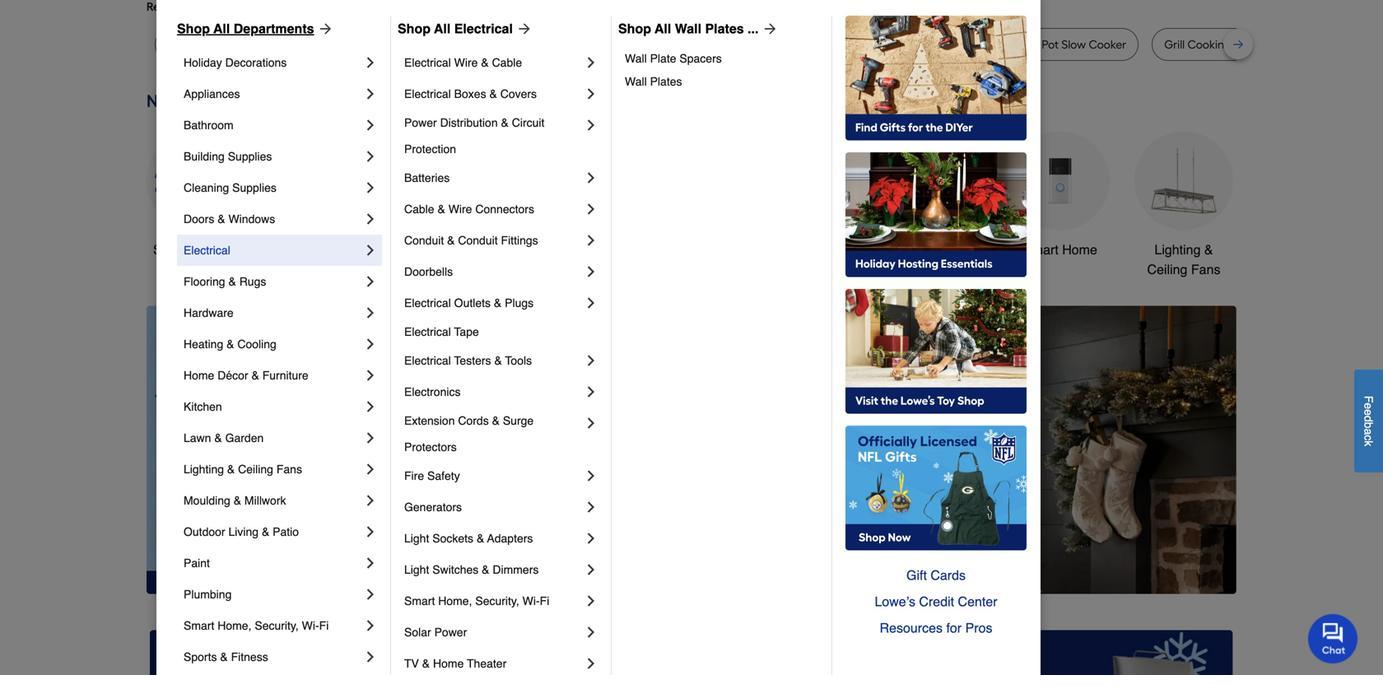 Task type: locate. For each thing, give the bounding box(es) containing it.
1 horizontal spatial cooker
[[1089, 37, 1127, 51]]

decorations down christmas
[[531, 262, 602, 277]]

1 horizontal spatial cooking
[[1188, 37, 1232, 51]]

1 vertical spatial home,
[[218, 619, 252, 633]]

1 vertical spatial supplies
[[232, 181, 277, 194]]

tools down electrical tape link
[[505, 354, 532, 367]]

electrical up flooring
[[184, 244, 230, 257]]

chevron right image for electronics link at the bottom left
[[583, 384, 600, 400]]

deals
[[205, 242, 239, 257]]

0 horizontal spatial lighting & ceiling fans link
[[184, 454, 362, 485]]

chevron right image for moulding & millwork link
[[362, 493, 379, 509]]

switches
[[433, 563, 479, 577]]

electrical up electronics
[[404, 354, 451, 367]]

cleaning
[[184, 181, 229, 194]]

0 vertical spatial smart
[[1024, 242, 1059, 257]]

scroll to item #4 element
[[873, 563, 915, 573]]

1 horizontal spatial wi-
[[523, 595, 540, 608]]

1 vertical spatial home
[[184, 369, 214, 382]]

arrow right image for shop all electrical
[[513, 21, 533, 37]]

all for wall
[[655, 21, 671, 36]]

protectors
[[404, 441, 457, 454]]

chevron right image
[[362, 54, 379, 71], [583, 54, 600, 71], [583, 117, 600, 133], [362, 148, 379, 165], [583, 170, 600, 186], [362, 180, 379, 196], [583, 201, 600, 217], [583, 232, 600, 249], [583, 264, 600, 280], [583, 295, 600, 311], [362, 336, 379, 353], [583, 353, 600, 369], [362, 367, 379, 384], [583, 384, 600, 400], [362, 399, 379, 415], [362, 430, 379, 446], [362, 493, 379, 509], [362, 524, 379, 540], [583, 562, 600, 578], [583, 593, 600, 609], [362, 618, 379, 634], [362, 649, 379, 665]]

electrical outlets & plugs
[[404, 297, 534, 310]]

1 pot from the left
[[794, 37, 811, 51]]

0 vertical spatial bathroom
[[184, 119, 234, 132]]

1 arrow right image from the left
[[314, 21, 334, 37]]

0 horizontal spatial wi-
[[302, 619, 319, 633]]

0 vertical spatial lighting & ceiling fans link
[[1135, 131, 1234, 280]]

0 horizontal spatial decorations
[[225, 56, 287, 69]]

0 vertical spatial fans
[[1192, 262, 1221, 277]]

2 horizontal spatial arrow right image
[[759, 21, 779, 37]]

wi- for the leftmost 'smart home, security, wi-fi' link
[[302, 619, 319, 633]]

crock pot cooking pot
[[760, 37, 877, 51]]

sockets
[[433, 532, 474, 545]]

security, down plumbing link on the left
[[255, 619, 299, 633]]

arrow right image inside 'shop all departments' link
[[314, 21, 334, 37]]

shop up holiday
[[177, 21, 210, 36]]

1 horizontal spatial outdoor
[[767, 242, 814, 257]]

crock up wall plates link
[[760, 37, 791, 51]]

plates down plate
[[650, 75, 682, 88]]

tv & home theater link
[[404, 648, 583, 675]]

cards
[[931, 568, 966, 583]]

tools up the doorbells
[[428, 242, 458, 257]]

chevron right image for building supplies link
[[362, 148, 379, 165]]

smart home, security, wi-fi for the leftmost 'smart home, security, wi-fi' link
[[184, 619, 329, 633]]

smart home
[[1024, 242, 1098, 257]]

extension cords & surge protectors
[[404, 414, 537, 454]]

1 vertical spatial light
[[404, 563, 429, 577]]

fans
[[1192, 262, 1221, 277], [277, 463, 302, 476]]

lighting & ceiling fans link
[[1135, 131, 1234, 280], [184, 454, 362, 485]]

2 e from the top
[[1363, 409, 1376, 416]]

wi-
[[523, 595, 540, 608], [302, 619, 319, 633]]

arrow right image up holiday decorations link
[[314, 21, 334, 37]]

smart home, security, wi-fi link down light switches & dimmers
[[404, 586, 583, 617]]

1 light from the top
[[404, 532, 429, 545]]

distribution
[[440, 116, 498, 129]]

crock for crock pot slow cooker
[[1009, 37, 1039, 51]]

1 horizontal spatial decorations
[[531, 262, 602, 277]]

solar power
[[404, 626, 467, 639]]

chevron right image for generators
[[583, 499, 600, 516]]

1 conduit from the left
[[404, 234, 444, 247]]

&
[[1268, 37, 1276, 51], [481, 56, 489, 69], [490, 87, 497, 100], [501, 116, 509, 129], [438, 203, 445, 216], [218, 212, 225, 226], [447, 234, 455, 247], [852, 242, 861, 257], [1205, 242, 1214, 257], [229, 275, 236, 288], [494, 297, 502, 310], [227, 338, 234, 351], [495, 354, 502, 367], [252, 369, 259, 382], [492, 414, 500, 427], [214, 432, 222, 445], [227, 463, 235, 476], [234, 494, 241, 507], [262, 525, 270, 539], [477, 532, 485, 545], [482, 563, 490, 577], [220, 651, 228, 664], [422, 657, 430, 670]]

outdoor inside outdoor tools & equipment
[[767, 242, 814, 257]]

0 horizontal spatial outdoor
[[184, 525, 225, 539]]

1 cooking from the left
[[814, 37, 857, 51]]

0 vertical spatial home,
[[438, 595, 472, 608]]

decorations down 'shop all departments' link
[[225, 56, 287, 69]]

chevron right image for conduit & conduit fittings link in the left of the page
[[583, 232, 600, 249]]

1 horizontal spatial smart
[[404, 595, 435, 608]]

scroll to item #5 image
[[915, 564, 955, 571]]

wire up the boxes
[[454, 56, 478, 69]]

light inside light sockets & adapters 'link'
[[404, 532, 429, 545]]

cooker
[[417, 37, 455, 51], [1089, 37, 1127, 51]]

wall for plate
[[625, 52, 647, 65]]

get up to 2 free select tools or batteries when you buy 1 with select purchases. image
[[150, 630, 494, 675]]

f e e d b a c k
[[1363, 396, 1376, 447]]

cleaning supplies link
[[184, 172, 362, 203]]

1 e from the top
[[1363, 403, 1376, 409]]

0 horizontal spatial cooking
[[814, 37, 857, 51]]

light for light sockets & adapters
[[404, 532, 429, 545]]

smart home, security, wi-fi link up fitness
[[184, 610, 362, 642]]

0 horizontal spatial smart home, security, wi-fi
[[184, 619, 329, 633]]

1 vertical spatial smart
[[404, 595, 435, 608]]

chevron right image for lawn & garden link
[[362, 430, 379, 446]]

arrow right image for shop all wall plates ...
[[759, 21, 779, 37]]

0 horizontal spatial ceiling
[[238, 463, 273, 476]]

arrow right image inside shop all wall plates ... link
[[759, 21, 779, 37]]

0 horizontal spatial lighting & ceiling fans
[[184, 463, 302, 476]]

fi down plumbing link on the left
[[319, 619, 329, 633]]

2 light from the top
[[404, 563, 429, 577]]

light inside light switches & dimmers link
[[404, 563, 429, 577]]

4 pot from the left
[[1042, 37, 1059, 51]]

fitness
[[231, 651, 268, 664]]

0 horizontal spatial shop
[[177, 21, 210, 36]]

fire safety link
[[404, 460, 583, 492]]

electrical down "triple slow cooker"
[[404, 56, 451, 69]]

1 vertical spatial fi
[[319, 619, 329, 633]]

0 vertical spatial outdoor
[[767, 242, 814, 257]]

wi- up sports & fitness link
[[302, 619, 319, 633]]

cable down microwave
[[492, 56, 522, 69]]

power up tv & home theater
[[435, 626, 467, 639]]

1 vertical spatial smart home, security, wi-fi
[[184, 619, 329, 633]]

for
[[947, 621, 962, 636]]

outdoor tools & equipment link
[[764, 131, 863, 280]]

wire
[[454, 56, 478, 69], [449, 203, 472, 216]]

1 shop from the left
[[177, 21, 210, 36]]

chevron right image for hardware
[[362, 305, 379, 321]]

power up protection
[[404, 116, 437, 129]]

microwave countertop
[[493, 37, 613, 51]]

dimmers
[[493, 563, 539, 577]]

0 horizontal spatial smart home, security, wi-fi link
[[184, 610, 362, 642]]

furniture
[[262, 369, 309, 382]]

heating
[[184, 338, 223, 351]]

chevron right image for fire safety
[[583, 468, 600, 484]]

chevron right image for flooring & rugs
[[362, 273, 379, 290]]

bathroom link
[[184, 110, 362, 141], [888, 131, 987, 260]]

arrow right image for shop all departments
[[314, 21, 334, 37]]

fi
[[540, 595, 550, 608], [319, 619, 329, 633]]

chat invite button image
[[1309, 614, 1359, 664]]

tape
[[454, 325, 479, 339]]

security, up solar power "link"
[[476, 595, 520, 608]]

1 vertical spatial security,
[[255, 619, 299, 633]]

& inside 'extension cords & surge protectors'
[[492, 414, 500, 427]]

0 vertical spatial ceiling
[[1148, 262, 1188, 277]]

0 horizontal spatial cable
[[404, 203, 435, 216]]

1 vertical spatial bathroom
[[909, 242, 966, 257]]

0 horizontal spatial home,
[[218, 619, 252, 633]]

electrical left the boxes
[[404, 87, 451, 100]]

decorations for christmas
[[531, 262, 602, 277]]

0 horizontal spatial cooker
[[417, 37, 455, 51]]

wi- down dimmers
[[523, 595, 540, 608]]

all right shop
[[187, 242, 202, 257]]

smart home, security, wi-fi up fitness
[[184, 619, 329, 633]]

1 horizontal spatial security,
[[476, 595, 520, 608]]

shop for shop all wall plates ...
[[619, 21, 651, 36]]

chevron right image for batteries link
[[583, 170, 600, 186]]

pot
[[794, 37, 811, 51], [860, 37, 877, 51], [954, 37, 971, 51], [1042, 37, 1059, 51]]

0 vertical spatial wire
[[454, 56, 478, 69]]

0 vertical spatial wall
[[675, 21, 702, 36]]

chevron right image for electrical outlets & plugs link
[[583, 295, 600, 311]]

1 horizontal spatial ceiling
[[1148, 262, 1188, 277]]

cooking
[[814, 37, 857, 51], [1188, 37, 1232, 51]]

fittings
[[501, 234, 538, 247]]

1 vertical spatial wall
[[625, 52, 647, 65]]

0 horizontal spatial bathroom
[[184, 119, 234, 132]]

e
[[1363, 403, 1376, 409], [1363, 409, 1376, 416]]

0 horizontal spatial tools
[[428, 242, 458, 257]]

1 vertical spatial decorations
[[531, 262, 602, 277]]

...
[[748, 21, 759, 36]]

arrow right image up microwave
[[513, 21, 533, 37]]

1 horizontal spatial conduit
[[458, 234, 498, 247]]

0 horizontal spatial crock
[[760, 37, 791, 51]]

electrical wire & cable
[[404, 56, 522, 69]]

building
[[184, 150, 225, 163]]

1 horizontal spatial slow
[[1062, 37, 1086, 51]]

1 crock from the left
[[760, 37, 791, 51]]

1 horizontal spatial cable
[[492, 56, 522, 69]]

chevron right image for light sockets & adapters
[[583, 530, 600, 547]]

0 horizontal spatial fi
[[319, 619, 329, 633]]

lighting
[[1155, 242, 1201, 257], [184, 463, 224, 476]]

paint
[[184, 557, 210, 570]]

2 slow from the left
[[1062, 37, 1086, 51]]

e up "b"
[[1363, 409, 1376, 416]]

0 vertical spatial fi
[[540, 595, 550, 608]]

outdoor for outdoor living & patio
[[184, 525, 225, 539]]

0 horizontal spatial slow
[[390, 37, 414, 51]]

1 horizontal spatial fans
[[1192, 262, 1221, 277]]

arrow right image
[[314, 21, 334, 37], [513, 21, 533, 37], [759, 21, 779, 37]]

supplies up cleaning supplies
[[228, 150, 272, 163]]

chevron right image
[[362, 86, 379, 102], [583, 86, 600, 102], [362, 117, 379, 133], [362, 211, 379, 227], [362, 242, 379, 259], [362, 273, 379, 290], [362, 305, 379, 321], [583, 415, 600, 432], [362, 461, 379, 478], [583, 468, 600, 484], [583, 499, 600, 516], [583, 530, 600, 547], [362, 555, 379, 572], [362, 586, 379, 603], [583, 624, 600, 641], [583, 656, 600, 672]]

batteries
[[404, 171, 450, 184]]

batteries link
[[404, 162, 583, 194]]

center
[[958, 594, 998, 609]]

home,
[[438, 595, 472, 608], [218, 619, 252, 633]]

0 horizontal spatial plates
[[650, 75, 682, 88]]

shop up plate
[[619, 21, 651, 36]]

plates left ...
[[705, 21, 744, 36]]

1 horizontal spatial smart home, security, wi-fi link
[[404, 586, 583, 617]]

b
[[1363, 422, 1376, 429]]

moulding & millwork link
[[184, 485, 362, 516]]

smart home, security, wi-fi for 'smart home, security, wi-fi' link to the right
[[404, 595, 550, 608]]

light down generators
[[404, 532, 429, 545]]

1 horizontal spatial home,
[[438, 595, 472, 608]]

0 vertical spatial smart home, security, wi-fi
[[404, 595, 550, 608]]

crock right the instant pot on the right top of the page
[[1009, 37, 1039, 51]]

2 vertical spatial home
[[433, 657, 464, 670]]

millwork
[[245, 494, 286, 507]]

1 vertical spatial power
[[435, 626, 467, 639]]

fi down light switches & dimmers link at the left bottom
[[540, 595, 550, 608]]

flooring & rugs
[[184, 275, 266, 288]]

cooker left grill
[[1089, 37, 1127, 51]]

electrical
[[454, 21, 513, 36], [404, 56, 451, 69], [404, 87, 451, 100], [184, 244, 230, 257], [404, 297, 451, 310], [404, 325, 451, 339], [404, 354, 451, 367]]

chevron right image for doorbells link
[[583, 264, 600, 280]]

electrical left tape
[[404, 325, 451, 339]]

all up plate
[[655, 21, 671, 36]]

electrical for electrical testers & tools
[[404, 354, 451, 367]]

1 horizontal spatial lighting
[[1155, 242, 1201, 257]]

75 percent off all artificial christmas trees, holiday lights and more. image
[[439, 306, 1237, 594]]

triple
[[358, 37, 387, 51]]

2 horizontal spatial home
[[1063, 242, 1098, 257]]

0 vertical spatial lighting
[[1155, 242, 1201, 257]]

power distribution & circuit protection link
[[404, 110, 583, 162]]

2 conduit from the left
[[458, 234, 498, 247]]

grate
[[1235, 37, 1265, 51]]

fi for 'smart home, security, wi-fi' link to the right
[[540, 595, 550, 608]]

e up d
[[1363, 403, 1376, 409]]

shop up "triple slow cooker"
[[398, 21, 431, 36]]

outdoor down moulding
[[184, 525, 225, 539]]

covers
[[501, 87, 537, 100]]

wall left plate
[[625, 52, 647, 65]]

2 arrow right image from the left
[[513, 21, 533, 37]]

generators
[[404, 501, 462, 514]]

wire up the conduit & conduit fittings
[[449, 203, 472, 216]]

0 vertical spatial light
[[404, 532, 429, 545]]

light switches & dimmers
[[404, 563, 539, 577]]

cable down batteries
[[404, 203, 435, 216]]

0 vertical spatial security,
[[476, 595, 520, 608]]

3 arrow right image from the left
[[759, 21, 779, 37]]

2 horizontal spatial shop
[[619, 21, 651, 36]]

chevron right image for electrical wire & cable link
[[583, 54, 600, 71]]

crock for crock pot cooking pot
[[760, 37, 791, 51]]

0 vertical spatial power
[[404, 116, 437, 129]]

bathroom
[[184, 119, 234, 132], [909, 242, 966, 257]]

2 horizontal spatial tools
[[818, 242, 848, 257]]

lighting inside lighting & ceiling fans
[[1155, 242, 1201, 257]]

arrow left image
[[453, 450, 469, 466]]

1 vertical spatial wi-
[[302, 619, 319, 633]]

all up "triple slow cooker"
[[434, 21, 451, 36]]

electrical for electrical wire & cable
[[404, 56, 451, 69]]

chevron right image for paint
[[362, 555, 379, 572]]

home, down switches
[[438, 595, 472, 608]]

plate
[[650, 52, 677, 65]]

plates
[[705, 21, 744, 36], [650, 75, 682, 88]]

3 pot from the left
[[954, 37, 971, 51]]

shop all departments link
[[177, 19, 334, 39]]

& inside power distribution & circuit protection
[[501, 116, 509, 129]]

0 vertical spatial supplies
[[228, 150, 272, 163]]

security, for 'smart home, security, wi-fi' link to the right
[[476, 595, 520, 608]]

home, up sports & fitness
[[218, 619, 252, 633]]

light left switches
[[404, 563, 429, 577]]

crock pot slow cooker
[[1009, 37, 1127, 51]]

supplies up windows
[[232, 181, 277, 194]]

cooker down shop all electrical
[[417, 37, 455, 51]]

living
[[229, 525, 259, 539]]

chevron right image for the 'home décor & furniture' link
[[362, 367, 379, 384]]

conduit down cable & wire connectors
[[458, 234, 498, 247]]

2 cooker from the left
[[1089, 37, 1127, 51]]

new deals every day during 25 days of deals image
[[147, 87, 1237, 115]]

christmas decorations
[[531, 242, 602, 277]]

1 horizontal spatial shop
[[398, 21, 431, 36]]

0 vertical spatial home
[[1063, 242, 1098, 257]]

d
[[1363, 416, 1376, 422]]

lowe's credit center link
[[846, 589, 1027, 615]]

wall down wall plate spacers
[[625, 75, 647, 88]]

0 vertical spatial decorations
[[225, 56, 287, 69]]

arrow right image inside shop all electrical link
[[513, 21, 533, 37]]

conduit up the doorbells
[[404, 234, 444, 247]]

visit the lowe's toy shop. image
[[846, 289, 1027, 414]]

2 shop from the left
[[398, 21, 431, 36]]

electrical for electrical tape
[[404, 325, 451, 339]]

christmas decorations link
[[517, 131, 616, 280]]

1 horizontal spatial smart home, security, wi-fi
[[404, 595, 550, 608]]

0 horizontal spatial arrow right image
[[314, 21, 334, 37]]

1 horizontal spatial plates
[[705, 21, 744, 36]]

1 horizontal spatial lighting & ceiling fans
[[1148, 242, 1221, 277]]

0 horizontal spatial conduit
[[404, 234, 444, 247]]

solar
[[404, 626, 431, 639]]

arrow right image up 'crock pot cooking pot' at the right top of page
[[759, 21, 779, 37]]

2 crock from the left
[[1009, 37, 1039, 51]]

2 vertical spatial smart
[[184, 619, 214, 633]]

chevron right image for electrical boxes & covers
[[583, 86, 600, 102]]

1 horizontal spatial home
[[433, 657, 464, 670]]

0 vertical spatial wi-
[[523, 595, 540, 608]]

cable
[[492, 56, 522, 69], [404, 203, 435, 216]]

shop all deals link
[[147, 131, 245, 260]]

power inside power distribution & circuit protection
[[404, 116, 437, 129]]

pot for instant pot
[[954, 37, 971, 51]]

& inside lighting & ceiling fans
[[1205, 242, 1214, 257]]

1 vertical spatial ceiling
[[238, 463, 273, 476]]

outdoor up equipment at the top of the page
[[767, 242, 814, 257]]

cable & wire connectors link
[[404, 194, 583, 225]]

lawn
[[184, 432, 211, 445]]

chevron right image for bathroom
[[362, 117, 379, 133]]

1 horizontal spatial arrow right image
[[513, 21, 533, 37]]

1 vertical spatial cable
[[404, 203, 435, 216]]

all up holiday decorations
[[213, 21, 230, 36]]

3 shop from the left
[[619, 21, 651, 36]]

0 horizontal spatial security,
[[255, 619, 299, 633]]

smart home, security, wi-fi link
[[404, 586, 583, 617], [184, 610, 362, 642]]

tools up equipment at the top of the page
[[818, 242, 848, 257]]

0 horizontal spatial fans
[[277, 463, 302, 476]]

smart home, security, wi-fi down light switches & dimmers
[[404, 595, 550, 608]]

electrical down the doorbells
[[404, 297, 451, 310]]

shop all deals
[[153, 242, 239, 257]]

1 horizontal spatial crock
[[1009, 37, 1039, 51]]

up to 30 percent off select grills and accessories. image
[[890, 630, 1234, 675]]

1 vertical spatial lighting & ceiling fans link
[[184, 454, 362, 485]]

protection
[[404, 142, 456, 156]]

chevron right image for cable & wire connectors link
[[583, 201, 600, 217]]

2 vertical spatial wall
[[625, 75, 647, 88]]

0 vertical spatial lighting & ceiling fans
[[1148, 242, 1221, 277]]

boxes
[[454, 87, 486, 100]]

wall down recommended searches for you heading
[[675, 21, 702, 36]]

scroll to item #2 image
[[794, 564, 833, 571]]

light sockets & adapters
[[404, 532, 533, 545]]

outdoor for outdoor tools & equipment
[[767, 242, 814, 257]]

electrical boxes & covers
[[404, 87, 537, 100]]

grill
[[1165, 37, 1185, 51]]



Task type: describe. For each thing, give the bounding box(es) containing it.
cooling
[[238, 338, 277, 351]]

wall for plates
[[625, 75, 647, 88]]

1 slow from the left
[[390, 37, 414, 51]]

chevron right image for lighting & ceiling fans
[[362, 461, 379, 478]]

credit
[[919, 594, 955, 609]]

tools link
[[394, 131, 493, 260]]

kitchen
[[184, 400, 222, 413]]

wall plate spacers link
[[625, 47, 820, 70]]

sports
[[184, 651, 217, 664]]

warming
[[1278, 37, 1327, 51]]

doors
[[184, 212, 214, 226]]

shop
[[153, 242, 184, 257]]

chevron right image for cleaning supplies link
[[362, 180, 379, 196]]

2 horizontal spatial smart
[[1024, 242, 1059, 257]]

sports & fitness
[[184, 651, 268, 664]]

1 horizontal spatial bathroom
[[909, 242, 966, 257]]

a
[[1363, 429, 1376, 435]]

cords
[[458, 414, 489, 427]]

wall plates
[[625, 75, 682, 88]]

chevron right image for holiday decorations link
[[362, 54, 379, 71]]

chevron right image for outdoor living & patio link
[[362, 524, 379, 540]]

electrical outlets & plugs link
[[404, 287, 583, 319]]

generators link
[[404, 492, 583, 523]]

electrical for electrical outlets & plugs
[[404, 297, 451, 310]]

1 horizontal spatial lighting & ceiling fans link
[[1135, 131, 1234, 280]]

gift
[[907, 568, 927, 583]]

tv
[[404, 657, 419, 670]]

heating & cooling link
[[184, 329, 362, 360]]

find gifts for the diyer. image
[[846, 16, 1027, 141]]

appliances link
[[184, 78, 362, 110]]

adapters
[[487, 532, 533, 545]]

chevron right image for 'smart home, security, wi-fi' link to the right
[[583, 593, 600, 609]]

light sockets & adapters link
[[404, 523, 583, 554]]

officially licensed n f l gifts. shop now. image
[[846, 426, 1027, 551]]

pot for crock pot cooking pot
[[794, 37, 811, 51]]

chevron right image for light switches & dimmers link at the left bottom
[[583, 562, 600, 578]]

light switches & dimmers link
[[404, 554, 583, 586]]

chevron right image for kitchen link
[[362, 399, 379, 415]]

home, for the leftmost 'smart home, security, wi-fi' link
[[218, 619, 252, 633]]

outdoor living & patio
[[184, 525, 299, 539]]

all for electrical
[[434, 21, 451, 36]]

holiday decorations
[[184, 56, 287, 69]]

k
[[1363, 441, 1376, 447]]

electrical testers & tools link
[[404, 345, 583, 376]]

chevron right image for tv & home theater
[[583, 656, 600, 672]]

wall plate spacers
[[625, 52, 722, 65]]

home décor & furniture
[[184, 369, 309, 382]]

pot for crock pot slow cooker
[[1042, 37, 1059, 51]]

& inside outdoor tools & equipment
[[852, 242, 861, 257]]

circuit
[[512, 116, 545, 129]]

décor
[[218, 369, 248, 382]]

pros
[[966, 621, 993, 636]]

electronics
[[404, 385, 461, 399]]

triple slow cooker
[[358, 37, 455, 51]]

fi for the leftmost 'smart home, security, wi-fi' link
[[319, 619, 329, 633]]

1 vertical spatial plates
[[650, 75, 682, 88]]

holiday decorations link
[[184, 47, 362, 78]]

security, for the leftmost 'smart home, security, wi-fi' link
[[255, 619, 299, 633]]

chevron right image for sports & fitness link
[[362, 649, 379, 665]]

microwave
[[493, 37, 549, 51]]

holiday
[[184, 56, 222, 69]]

supplies for building supplies
[[228, 150, 272, 163]]

chevron right image for solar power
[[583, 624, 600, 641]]

home, for 'smart home, security, wi-fi' link to the right
[[438, 595, 472, 608]]

shop for shop all electrical
[[398, 21, 431, 36]]

chevron right image for the leftmost 'smart home, security, wi-fi' link
[[362, 618, 379, 634]]

fire
[[404, 469, 424, 483]]

1 cooker from the left
[[417, 37, 455, 51]]

equipment
[[782, 262, 845, 277]]

electrical up electrical wire & cable link
[[454, 21, 513, 36]]

outlets
[[454, 297, 491, 310]]

shop all wall plates ... link
[[619, 19, 779, 39]]

fire safety
[[404, 469, 460, 483]]

chevron right image for the power distribution & circuit protection link
[[583, 117, 600, 133]]

testers
[[454, 354, 491, 367]]

chevron right image for electrical testers & tools link
[[583, 353, 600, 369]]

decorations for holiday
[[225, 56, 287, 69]]

doors & windows
[[184, 212, 275, 226]]

2 pot from the left
[[860, 37, 877, 51]]

wi- for 'smart home, security, wi-fi' link to the right
[[523, 595, 540, 608]]

moulding & millwork
[[184, 494, 286, 507]]

home décor & furniture link
[[184, 360, 362, 391]]

building supplies link
[[184, 141, 362, 172]]

c
[[1363, 435, 1376, 441]]

plugs
[[505, 297, 534, 310]]

recommended searches for you heading
[[147, 0, 1237, 15]]

1 vertical spatial fans
[[277, 463, 302, 476]]

1 vertical spatial wire
[[449, 203, 472, 216]]

patio
[[273, 525, 299, 539]]

extension cords & surge protectors link
[[404, 408, 583, 460]]

1 horizontal spatial bathroom link
[[888, 131, 987, 260]]

sports & fitness link
[[184, 642, 362, 673]]

gift cards
[[907, 568, 966, 583]]

tv & home theater
[[404, 657, 507, 670]]

hardware
[[184, 306, 234, 320]]

garden
[[225, 432, 264, 445]]

outdoor living & patio link
[[184, 516, 362, 548]]

instant pot
[[915, 37, 971, 51]]

chevron right image for extension cords & surge protectors
[[583, 415, 600, 432]]

0 vertical spatial cable
[[492, 56, 522, 69]]

chevron right image for appliances
[[362, 86, 379, 102]]

plumbing
[[184, 588, 232, 601]]

conduit & conduit fittings link
[[404, 225, 583, 256]]

arrow right image
[[1207, 450, 1223, 466]]

heating & cooling
[[184, 338, 277, 351]]

holiday hosting essentials. image
[[846, 152, 1027, 278]]

flooring
[[184, 275, 225, 288]]

building supplies
[[184, 150, 272, 163]]

up to 35 percent off select small appliances. image
[[520, 630, 864, 675]]

windows
[[229, 212, 275, 226]]

chevron right image for electrical
[[362, 242, 379, 259]]

light for light switches & dimmers
[[404, 563, 429, 577]]

chevron right image for plumbing
[[362, 586, 379, 603]]

flooring & rugs link
[[184, 266, 362, 297]]

electrical link
[[184, 235, 362, 266]]

ceiling inside lighting & ceiling fans
[[1148, 262, 1188, 277]]

supplies for cleaning supplies
[[232, 181, 277, 194]]

chevron right image for doors & windows
[[362, 211, 379, 227]]

home inside 'link'
[[433, 657, 464, 670]]

1 vertical spatial lighting & ceiling fans
[[184, 463, 302, 476]]

extension
[[404, 414, 455, 427]]

rugs
[[239, 275, 266, 288]]

chevron right image for heating & cooling link
[[362, 336, 379, 353]]

doors & windows link
[[184, 203, 362, 235]]

0 horizontal spatial bathroom link
[[184, 110, 362, 141]]

instant
[[915, 37, 951, 51]]

2 cooking from the left
[[1188, 37, 1232, 51]]

electrical wire & cable link
[[404, 47, 583, 78]]

shop for shop all departments
[[177, 21, 210, 36]]

safety
[[427, 469, 460, 483]]

cable & wire connectors
[[404, 203, 534, 216]]

tools inside outdoor tools & equipment
[[818, 242, 848, 257]]

f
[[1363, 396, 1376, 403]]

connectors
[[476, 203, 534, 216]]

power inside "link"
[[435, 626, 467, 639]]

shop these last-minute gifts. $99 or less. quantities are limited and won't last. image
[[147, 306, 413, 594]]

all for departments
[[213, 21, 230, 36]]

1 horizontal spatial tools
[[505, 354, 532, 367]]

all for deals
[[187, 242, 202, 257]]

doorbells link
[[404, 256, 583, 287]]

electrical tape link
[[404, 319, 600, 345]]

electrical for electrical boxes & covers
[[404, 87, 451, 100]]

f e e d b a c k button
[[1355, 370, 1384, 473]]

fans inside lighting & ceiling fans
[[1192, 262, 1221, 277]]

1 vertical spatial lighting
[[184, 463, 224, 476]]

0 vertical spatial plates
[[705, 21, 744, 36]]



Task type: vqa. For each thing, say whether or not it's contained in the screenshot.
to
no



